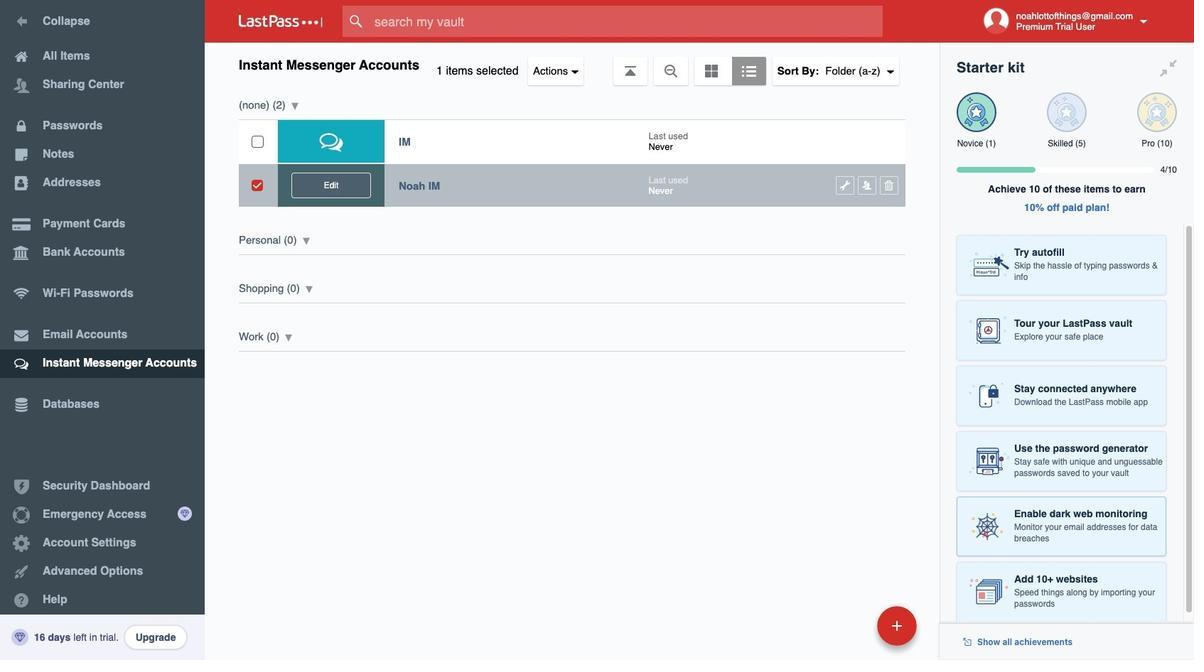 Task type: describe. For each thing, give the bounding box(es) containing it.
search my vault text field
[[343, 6, 911, 37]]

new item element
[[780, 606, 922, 646]]

main navigation navigation
[[0, 0, 205, 660]]

vault options navigation
[[205, 43, 940, 85]]

new item navigation
[[780, 602, 926, 660]]



Task type: locate. For each thing, give the bounding box(es) containing it.
lastpass image
[[239, 15, 323, 28]]

Search search field
[[343, 6, 911, 37]]



Task type: vqa. For each thing, say whether or not it's contained in the screenshot.
the New item image
no



